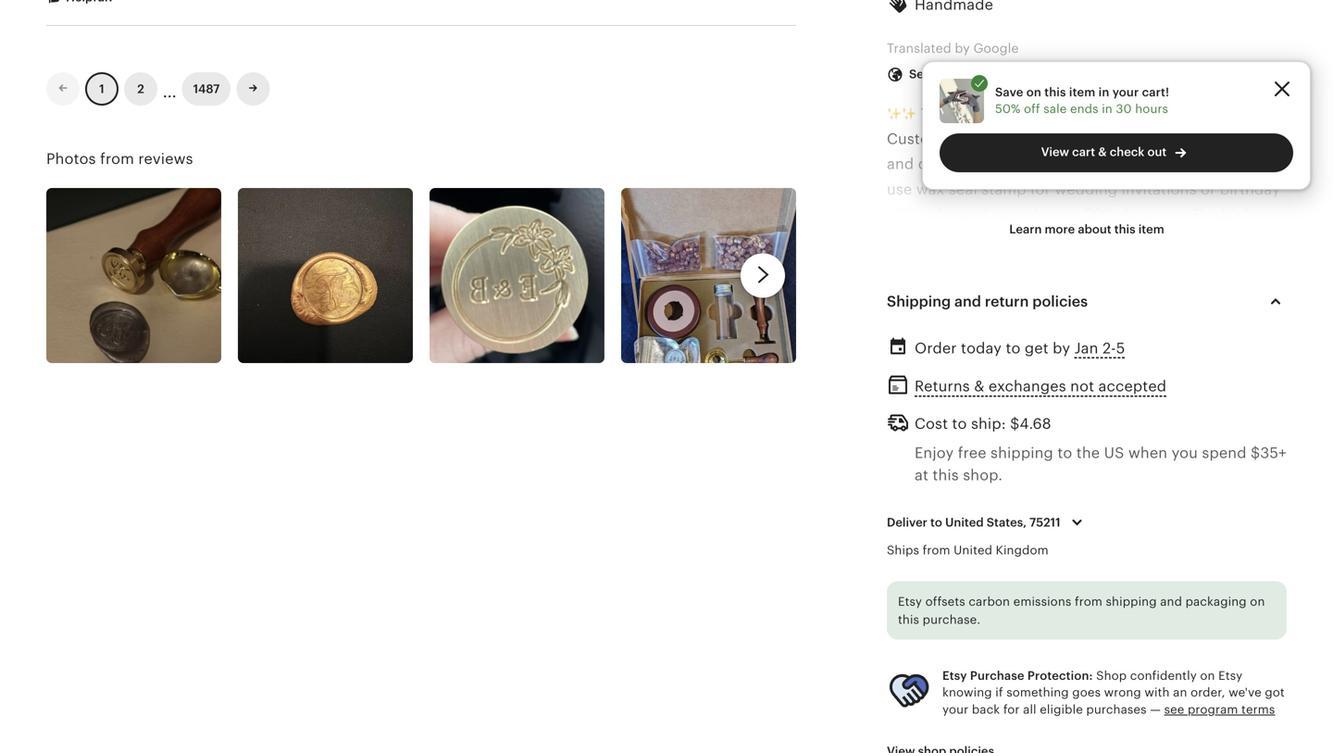 Task type: describe. For each thing, give the bounding box(es) containing it.
item inside learn more about this item dropdown button
[[1139, 222, 1165, 236]]

see program terms link
[[1165, 703, 1276, 716]]

terms
[[1242, 703, 1276, 716]]

your inside '1. more advanced carving technology. no matter how complicated your logo is, i can engrave every detail of stamp for you.'
[[982, 408, 1015, 424]]

ships
[[887, 543, 920, 557]]

for inside the shop confidently on etsy knowing if something goes wrong with an order, we've got your back for all eligible purchases —
[[1004, 703, 1020, 716]]

free inside enjoy free shipping to the us when you spend $35+ at this shop.
[[959, 445, 987, 461]]

your inside "✨✨ wax seal stamp custom for wedding invitation, custom wedding wax seal kit. any logo, design, initials and company icon can be customized. if you want to use wax seal stamp for wedding invitations or birthday gifts, please don't miss the 50% discount. the high- quality wax seal kit is worth your purchase."
[[1089, 231, 1122, 248]]

from right photos
[[100, 150, 134, 167]]

and left the has
[[1152, 609, 1179, 626]]

jan
[[1075, 340, 1099, 357]]

not inside button
[[1071, 378, 1095, 395]]

✨ for ✨ why buy wax seal stamp kit from me?✨
[[887, 332, 902, 349]]

etsy purchase protection:
[[943, 669, 1094, 683]]

—
[[1151, 703, 1162, 716]]

the inside "✨✨ wax seal stamp custom for wedding invitation, custom wedding wax seal kit. any logo, design, initials and company icon can be customized. if you want to use wax seal stamp for wedding invitations or birthday gifts, please don't miss the 50% discount. the high- quality wax seal kit is worth your purchase."
[[1057, 206, 1081, 223]]

eligible
[[1041, 703, 1084, 716]]

for up miss
[[1031, 181, 1051, 198]]

not inside "2.better after-sales service. free custom, free replacement, if you are not satisfied with the quality of stamp, i will give you a full refund."
[[1059, 509, 1083, 525]]

with inside the shop confidently on etsy knowing if something goes wrong with an order, we've got your back for all eligible purchases —
[[1145, 686, 1171, 700]]

cost
[[915, 415, 949, 432]]

give
[[978, 534, 1008, 550]]

wax down off
[[1015, 131, 1043, 147]]

on inside the etsy offsets carbon emissions from shipping and packaging on this purchase.
[[1251, 595, 1266, 608]]

for left 30
[[1095, 105, 1116, 122]]

wax for ✨✨ wax seal stamp custom for wedding invitation, custom wedding wax seal kit. any logo, design, initials and company icon can be customized. if you want to use wax seal stamp for wedding invitations or birthday gifts, please don't miss the 50% discount. the high- quality wax seal kit is worth your purchase.
[[921, 105, 952, 122]]

✨✨
[[887, 105, 917, 122]]

friendly.
[[1066, 584, 1125, 601]]

order✨✨
[[1035, 282, 1108, 298]]

1 horizontal spatial &
[[1099, 145, 1108, 159]]

kingdom
[[996, 543, 1049, 557]]

no
[[1165, 383, 1186, 399]]

gifts.
[[952, 660, 989, 676]]

reviews
[[138, 150, 193, 167]]

invitations inside 3. more environmentally friendly. wax beads is made of natural rubber, which can be reused and has bright colors, very suitable for wedding invitations and birthday gifts.
[[1128, 634, 1203, 651]]

seal down company
[[949, 181, 978, 198]]

include:✨
[[1044, 710, 1117, 727]]

cart!
[[1143, 85, 1170, 99]]

states,
[[987, 516, 1027, 529]]

today
[[962, 340, 1002, 357]]

learn more about this item button
[[996, 212, 1179, 246]]

2.better
[[887, 483, 944, 500]]

customized.
[[1078, 156, 1166, 173]]

after-
[[949, 483, 988, 500]]

refund.
[[1082, 534, 1134, 550]]

free inside "2.better after-sales service. free custom, free replacement, if you are not satisfied with the quality of stamp, i will give you a full refund."
[[1186, 483, 1215, 500]]

enjoy free shipping to the us when you spend $35+ at this shop.
[[915, 445, 1287, 484]]

shop.
[[964, 467, 1003, 484]]

invitations inside "✨✨ wax seal stamp custom for wedding invitation, custom wedding wax seal kit. any logo, design, initials and company icon can be customized. if you want to use wax seal stamp for wedding invitations or birthday gifts, please don't miss the 50% discount. the high- quality wax seal kit is worth your purchase."
[[1122, 181, 1197, 198]]

stamp down save
[[988, 105, 1033, 122]]

us
[[1105, 445, 1125, 461]]

30
[[1117, 102, 1133, 116]]

this inside the save on this item in your cart! 50% off sale ends in 30 hours
[[1045, 85, 1067, 99]]

wax right use
[[917, 181, 945, 198]]

75211
[[1030, 516, 1061, 529]]

a
[[1043, 534, 1051, 550]]

see
[[1165, 703, 1185, 716]]

1. more advanced carving technology. no matter how complicated your logo is, i can engrave every detail of stamp for you.
[[887, 383, 1279, 450]]

any
[[1106, 131, 1134, 147]]

carving
[[1018, 383, 1072, 399]]

discount.
[[1120, 206, 1188, 223]]

bright
[[1213, 609, 1257, 626]]

cart
[[1073, 145, 1096, 159]]

stamp down if
[[973, 710, 1018, 727]]

suitable
[[976, 634, 1033, 651]]

be inside "✨✨ wax seal stamp custom for wedding invitation, custom wedding wax seal kit. any logo, design, initials and company icon can be customized. if you want to use wax seal stamp for wedding invitations or birthday gifts, please don't miss the 50% discount. the high- quality wax seal kit is worth your purchase."
[[1055, 156, 1074, 173]]

will
[[949, 534, 974, 550]]

replacement,
[[887, 509, 983, 525]]

wrong
[[1105, 686, 1142, 700]]

wedding up icon
[[948, 131, 1011, 147]]

shipping and return policies
[[887, 293, 1089, 310]]

every
[[1176, 408, 1216, 424]]

returns & exchanges not accepted
[[915, 378, 1167, 395]]

order,
[[1191, 686, 1226, 700]]

for inside 3. more environmentally friendly. wax beads is made of natural rubber, which can be reused and has bright colors, very suitable for wedding invitations and birthday gifts.
[[1037, 634, 1057, 651]]

1 vertical spatial in
[[1103, 102, 1113, 116]]

cost to ship: $ 4.68
[[915, 415, 1052, 432]]

logo,
[[1138, 131, 1174, 147]]

policies
[[1033, 293, 1089, 310]]

seal up company
[[956, 105, 984, 122]]

…
[[163, 75, 177, 102]]

is inside "✨✨ wax seal stamp custom for wedding invitation, custom wedding wax seal kit. any logo, design, initials and company icon can be customized. if you want to use wax seal stamp for wedding invitations or birthday gifts, please don't miss the 50% discount. the high- quality wax seal kit is worth your purchase."
[[1028, 231, 1039, 248]]

50% inside "✨✨ wax seal stamp custom for wedding invitation, custom wedding wax seal kit. any logo, design, initials and company icon can be customized. if you want to use wax seal stamp for wedding invitations or birthday gifts, please don't miss the 50% discount. the high- quality wax seal kit is worth your purchase."
[[1085, 206, 1116, 223]]

ships from united kingdom
[[887, 543, 1049, 557]]

to inside "✨✨ wax seal stamp custom for wedding invitation, custom wedding wax seal kit. any logo, design, initials and company icon can be customized. if you want to use wax seal stamp for wedding invitations or birthday gifts, please don't miss the 50% discount. the high- quality wax seal kit is worth your purchase."
[[1254, 156, 1269, 173]]

wax inside 3. more environmentally friendly. wax beads is made of natural rubber, which can be reused and has bright colors, very suitable for wedding invitations and birthday gifts.
[[1129, 584, 1159, 601]]

shop confidently on etsy knowing if something goes wrong with an order, we've got your back for all eligible purchases —
[[943, 669, 1286, 716]]

stamp down policies
[[1038, 332, 1083, 349]]

if
[[996, 686, 1004, 700]]

when
[[1129, 445, 1168, 461]]

return
[[986, 293, 1030, 310]]

get
[[1025, 340, 1049, 357]]

with inside "2.better after-sales service. free custom, free replacement, if you are not satisfied with the quality of stamp, i will give you a full refund."
[[1152, 509, 1183, 525]]

you inside enjoy free shipping to the us when you spend $35+ at this shop.
[[1172, 445, 1199, 461]]

seal down custom
[[1047, 131, 1076, 147]]

sale
[[1044, 102, 1068, 116]]

quality inside "✨✨ wax seal stamp custom for wedding invitation, custom wedding wax seal kit. any logo, design, initials and company icon can be customized. if you want to use wax seal stamp for wedding invitations or birthday gifts, please don't miss the 50% discount. the high- quality wax seal kit is worth your purchase."
[[887, 231, 937, 248]]

and down bright
[[1207, 634, 1235, 651]]

are
[[1032, 509, 1055, 525]]

can inside '1. more advanced carving technology. no matter how complicated your logo is, i can engrave every detail of stamp for you.'
[[1084, 408, 1110, 424]]

5
[[1117, 340, 1126, 357]]

offsets
[[926, 595, 966, 608]]

has
[[1184, 609, 1208, 626]]

free
[[1088, 483, 1120, 500]]

1 link
[[85, 72, 119, 106]]

more for 3.
[[905, 584, 942, 601]]

etsy for etsy offsets carbon emissions from shipping and packaging on this purchase.
[[899, 595, 923, 608]]

✨✨accpet rushing order✨✨
[[887, 282, 1108, 298]]

on inside the save on this item in your cart! 50% off sale ends in 30 hours
[[1027, 85, 1042, 99]]

shipping
[[887, 293, 952, 310]]

if inside "2.better after-sales service. free custom, free replacement, if you are not satisfied with the quality of stamp, i will give you a full refund."
[[987, 509, 997, 525]]

translated
[[887, 41, 952, 56]]

carbon
[[969, 595, 1011, 608]]

natural
[[887, 609, 938, 626]]

returns
[[915, 378, 971, 395]]

learn
[[1010, 222, 1043, 236]]

3. more environmentally friendly. wax beads is made of natural rubber, which can be reused and has bright colors, very suitable for wedding invitations and birthday gifts.
[[887, 584, 1286, 676]]

worth
[[1043, 231, 1085, 248]]

engrave
[[1114, 408, 1172, 424]]

be inside 3. more environmentally friendly. wax beads is made of natural rubber, which can be reused and has bright colors, very suitable for wedding invitations and birthday gifts.
[[1076, 609, 1095, 626]]

2.better after-sales service. free custom, free replacement, if you are not satisfied with the quality of stamp, i will give you a full refund.
[[887, 483, 1282, 550]]

environmentally
[[946, 584, 1062, 601]]



Task type: vqa. For each thing, say whether or not it's contained in the screenshot.
2nd Click to view listing image from the bottom
no



Task type: locate. For each thing, give the bounding box(es) containing it.
wedding inside 3. more environmentally friendly. wax beads is made of natural rubber, which can be reused and has bright colors, very suitable for wedding invitations and birthday gifts.
[[1061, 634, 1124, 651]]

1 vertical spatial the
[[1077, 445, 1101, 461]]

0 horizontal spatial free
[[959, 445, 987, 461]]

0 horizontal spatial birthday
[[887, 660, 948, 676]]

google
[[974, 41, 1019, 56]]

0 vertical spatial is
[[1028, 231, 1039, 248]]

1 horizontal spatial by
[[1053, 340, 1071, 357]]

and inside the etsy offsets carbon emissions from shipping and packaging on this purchase.
[[1161, 595, 1183, 608]]

1 horizontal spatial free
[[1186, 483, 1215, 500]]

stamp down cost
[[887, 433, 932, 450]]

1 horizontal spatial if
[[1170, 156, 1180, 173]]

1 horizontal spatial purchase.
[[1126, 231, 1197, 248]]

united down deliver to united states, 75211
[[954, 543, 993, 557]]

0 horizontal spatial &
[[975, 378, 985, 395]]

1 horizontal spatial 50%
[[1085, 206, 1116, 223]]

the up worth
[[1057, 206, 1081, 223]]

to right deliver
[[931, 516, 943, 529]]

1 vertical spatial kit
[[1087, 332, 1105, 349]]

view cart & check out
[[1042, 145, 1167, 159]]

birthday inside 3. more environmentally friendly. wax beads is made of natural rubber, which can be reused and has bright colors, very suitable for wedding invitations and birthday gifts.
[[887, 660, 948, 676]]

ship:
[[972, 415, 1007, 432]]

0 vertical spatial by
[[955, 41, 971, 56]]

order
[[915, 340, 958, 357]]

2 ✨ from the top
[[887, 710, 902, 727]]

item up ends
[[1070, 85, 1096, 99]]

to inside dropdown button
[[931, 516, 943, 529]]

1 vertical spatial if
[[987, 509, 997, 525]]

wax
[[1015, 131, 1043, 147], [917, 181, 945, 198], [941, 231, 969, 248], [973, 332, 1001, 349]]

satisfied
[[1087, 509, 1148, 525]]

if right "out"
[[1170, 156, 1180, 173]]

to inside enjoy free shipping to the us when you spend $35+ at this shop.
[[1058, 445, 1073, 461]]

confidently
[[1131, 669, 1198, 683]]

logo
[[1019, 408, 1051, 424]]

1 horizontal spatial be
[[1076, 609, 1095, 626]]

this right at
[[933, 467, 960, 484]]

0 vertical spatial the
[[1057, 206, 1081, 223]]

invitations up the confidently
[[1128, 634, 1203, 651]]

can right icon
[[1025, 156, 1051, 173]]

etsy up natural
[[899, 595, 923, 608]]

0 horizontal spatial on
[[1027, 85, 1042, 99]]

seal down knowing
[[941, 710, 969, 727]]

0 vertical spatial can
[[1025, 156, 1051, 173]]

0 horizontal spatial etsy
[[899, 595, 923, 608]]

1 vertical spatial i
[[941, 534, 945, 550]]

the
[[1192, 206, 1219, 223]]

3.
[[887, 584, 901, 601]]

purchase. down offsets
[[923, 613, 981, 627]]

to left get at the right top of the page
[[1006, 340, 1021, 357]]

kit
[[1006, 231, 1024, 248], [1087, 332, 1105, 349], [1022, 710, 1040, 727]]

is down miss
[[1028, 231, 1039, 248]]

more right 1.
[[902, 383, 939, 399]]

program
[[1189, 703, 1239, 716]]

technology.
[[1076, 383, 1161, 399]]

and left return
[[955, 293, 982, 310]]

protection:
[[1028, 669, 1094, 683]]

0 vertical spatial shipping
[[991, 445, 1054, 461]]

for down cost
[[936, 433, 957, 450]]

0 horizontal spatial i
[[941, 534, 945, 550]]

1 vertical spatial invitations
[[1128, 634, 1203, 651]]

of right made
[[1271, 584, 1286, 601]]

see program terms
[[1165, 703, 1276, 716]]

birthday down colors,
[[887, 660, 948, 676]]

i inside "2.better after-sales service. free custom, free replacement, if you are not satisfied with the quality of stamp, i will give you a full refund."
[[941, 534, 945, 550]]

i left will
[[941, 534, 945, 550]]

& inside button
[[975, 378, 985, 395]]

0 horizontal spatial item
[[1070, 85, 1096, 99]]

if up "give"
[[987, 509, 997, 525]]

from
[[100, 150, 134, 167], [1109, 332, 1143, 349], [923, 543, 951, 557], [1075, 595, 1103, 608]]

on up off
[[1027, 85, 1042, 99]]

✨ for ✨ wax seal stamp kit include:✨
[[887, 710, 902, 727]]

more up natural
[[905, 584, 942, 601]]

and inside dropdown button
[[955, 293, 982, 310]]

an
[[1174, 686, 1188, 700]]

1 vertical spatial more
[[905, 584, 942, 601]]

your inside the shop confidently on etsy knowing if something goes wrong with an order, we've got your back for all eligible purchases —
[[943, 703, 969, 716]]

from inside the etsy offsets carbon emissions from shipping and packaging on this purchase.
[[1075, 595, 1103, 608]]

2 horizontal spatial etsy
[[1219, 669, 1243, 683]]

shipping down $
[[991, 445, 1054, 461]]

0 vertical spatial if
[[1170, 156, 1180, 173]]

1 vertical spatial birthday
[[887, 660, 948, 676]]

the down spend
[[1187, 509, 1210, 525]]

and left packaging
[[1161, 595, 1183, 608]]

not
[[1071, 378, 1095, 395], [1059, 509, 1083, 525]]

0 vertical spatial &
[[1099, 145, 1108, 159]]

to down initials
[[1254, 156, 1269, 173]]

0 horizontal spatial 50%
[[996, 102, 1021, 116]]

you down design,
[[1184, 156, 1211, 173]]

0 vertical spatial 50%
[[996, 102, 1021, 116]]

united up will
[[946, 516, 984, 529]]

the inside "2.better after-sales service. free custom, free replacement, if you are not satisfied with the quality of stamp, i will give you a full refund."
[[1187, 509, 1210, 525]]

0 vertical spatial free
[[959, 445, 987, 461]]

etsy for etsy purchase protection:
[[943, 669, 968, 683]]

detail
[[1220, 408, 1261, 424]]

this up sale
[[1045, 85, 1067, 99]]

photos
[[46, 150, 96, 167]]

by right get at the right top of the page
[[1053, 340, 1071, 357]]

can inside "✨✨ wax seal stamp custom for wedding invitation, custom wedding wax seal kit. any logo, design, initials and company icon can be customized. if you want to use wax seal stamp for wedding invitations or birthday gifts, please don't miss the 50% discount. the high- quality wax seal kit is worth your purchase."
[[1025, 156, 1051, 173]]

deliver to united states, 75211
[[887, 516, 1061, 529]]

with down the custom,
[[1152, 509, 1183, 525]]

0 vertical spatial purchase.
[[1126, 231, 1197, 248]]

etsy up knowing
[[943, 669, 968, 683]]

&
[[1099, 145, 1108, 159], [975, 378, 985, 395]]

custom
[[1037, 105, 1091, 122]]

invitations up discount. at the top right
[[1122, 181, 1197, 198]]

this
[[1045, 85, 1067, 99], [1115, 222, 1136, 236], [933, 467, 960, 484], [899, 613, 920, 627]]

how
[[1242, 383, 1272, 399]]

high-
[[1223, 206, 1260, 223]]

beads
[[1163, 584, 1207, 601]]

shipping inside the etsy offsets carbon emissions from shipping and packaging on this purchase.
[[1107, 595, 1158, 608]]

1 vertical spatial purchase.
[[923, 613, 981, 627]]

united inside deliver to united states, 75211 dropdown button
[[946, 516, 984, 529]]

etsy up "we've" at the bottom right of the page
[[1219, 669, 1243, 683]]

0 vertical spatial not
[[1071, 378, 1095, 395]]

knowing
[[943, 686, 993, 700]]

save on this item in your cart! 50% off sale ends in 30 hours
[[996, 85, 1170, 116]]

2 horizontal spatial on
[[1251, 595, 1266, 608]]

1 vertical spatial be
[[1076, 609, 1095, 626]]

birthday inside "✨✨ wax seal stamp custom for wedding invitation, custom wedding wax seal kit. any logo, design, initials and company icon can be customized. if you want to use wax seal stamp for wedding invitations or birthday gifts, please don't miss the 50% discount. the high- quality wax seal kit is worth your purchase."
[[1221, 181, 1281, 198]]

to down is, at the right of the page
[[1058, 445, 1073, 461]]

this right about
[[1115, 222, 1136, 236]]

0 vertical spatial birthday
[[1221, 181, 1281, 198]]

matter
[[1190, 383, 1238, 399]]

jan 2-5 button
[[1075, 335, 1126, 362]]

from right ships
[[923, 543, 951, 557]]

1 vertical spatial shipping
[[1107, 595, 1158, 608]]

of inside '1. more advanced carving technology. no matter how complicated your logo is, i can engrave every detail of stamp for you.'
[[1265, 408, 1279, 424]]

your
[[1113, 85, 1140, 99], [1089, 231, 1122, 248], [982, 408, 1015, 424], [943, 703, 969, 716]]

1 ✨ from the top
[[887, 332, 902, 349]]

something
[[1007, 686, 1070, 700]]

✨ down colors,
[[887, 710, 902, 727]]

1 vertical spatial quality
[[1214, 509, 1263, 525]]

quality down spend
[[1214, 509, 1263, 525]]

wax inside "✨✨ wax seal stamp custom for wedding invitation, custom wedding wax seal kit. any logo, design, initials and company icon can be customized. if you want to use wax seal stamp for wedding invitations or birthday gifts, please don't miss the 50% discount. the high- quality wax seal kit is worth your purchase."
[[921, 105, 952, 122]]

0 vertical spatial be
[[1055, 156, 1074, 173]]

1.
[[887, 383, 898, 399]]

1 horizontal spatial on
[[1201, 669, 1216, 683]]

reused
[[1099, 609, 1148, 626]]

1 vertical spatial not
[[1059, 509, 1083, 525]]

1 vertical spatial with
[[1145, 686, 1171, 700]]

0 vertical spatial united
[[946, 516, 984, 529]]

wedding down cart
[[1055, 181, 1118, 198]]

etsy
[[899, 595, 923, 608], [943, 669, 968, 683], [1219, 669, 1243, 683]]

wax up the custom
[[921, 105, 952, 122]]

1 vertical spatial item
[[1139, 222, 1165, 236]]

0 horizontal spatial is
[[1028, 231, 1039, 248]]

stamp
[[988, 105, 1033, 122], [982, 181, 1027, 198], [1038, 332, 1083, 349], [887, 433, 932, 450], [973, 710, 1018, 727]]

this inside enjoy free shipping to the us when you spend $35+ at this shop.
[[933, 467, 960, 484]]

0 horizontal spatial purchase.
[[923, 613, 981, 627]]

purchase. inside the etsy offsets carbon emissions from shipping and packaging on this purchase.
[[923, 613, 981, 627]]

✨ wax seal stamp kit include:✨
[[887, 710, 1117, 727]]

you left a
[[1012, 534, 1039, 550]]

quality
[[887, 231, 937, 248], [1214, 509, 1263, 525]]

1 vertical spatial on
[[1251, 595, 1266, 608]]

1 horizontal spatial etsy
[[943, 669, 968, 683]]

shipping inside enjoy free shipping to the us when you spend $35+ at this shop.
[[991, 445, 1054, 461]]

seal down don't
[[973, 231, 1002, 248]]

to up you.
[[953, 415, 968, 432]]

0 horizontal spatial be
[[1055, 156, 1074, 173]]

united for from
[[954, 543, 993, 557]]

i right is, at the right of the page
[[1075, 408, 1080, 424]]

2 vertical spatial wax
[[906, 710, 937, 727]]

your inside the save on this item in your cart! 50% off sale ends in 30 hours
[[1113, 85, 1140, 99]]

etsy inside the shop confidently on etsy knowing if something goes wrong with an order, we've got your back for all eligible purchases —
[[1219, 669, 1243, 683]]

your up 30
[[1113, 85, 1140, 99]]

deliver
[[887, 516, 928, 529]]

1 vertical spatial united
[[954, 543, 993, 557]]

1 horizontal spatial quality
[[1214, 509, 1263, 525]]

wax left back
[[906, 710, 937, 727]]

item
[[1070, 85, 1096, 99], [1139, 222, 1165, 236]]

by left google on the top right of the page
[[955, 41, 971, 56]]

0 vertical spatial in
[[1099, 85, 1110, 99]]

of inside 3. more environmentally friendly. wax beads is made of natural rubber, which can be reused and has bright colors, very suitable for wedding invitations and birthday gifts.
[[1271, 584, 1286, 601]]

view cart & check out link
[[940, 133, 1294, 172]]

50% down save
[[996, 102, 1021, 116]]

wedding down the etsy offsets carbon emissions from shipping and packaging on this purchase.
[[1061, 634, 1124, 651]]

is inside 3. more environmentally friendly. wax beads is made of natural rubber, which can be reused and has bright colors, very suitable for wedding invitations and birthday gifts.
[[1211, 584, 1223, 601]]

50% right more
[[1085, 206, 1116, 223]]

for left the all
[[1004, 703, 1020, 716]]

50%
[[996, 102, 1021, 116], [1085, 206, 1116, 223]]

not up is, at the right of the page
[[1071, 378, 1095, 395]]

at
[[915, 467, 929, 484]]

can down technology. at the right bottom of the page
[[1084, 408, 1110, 424]]

not up full
[[1059, 509, 1083, 525]]

more inside 3. more environmentally friendly. wax beads is made of natural rubber, which can be reused and has bright colors, very suitable for wedding invitations and birthday gifts.
[[905, 584, 942, 601]]

0 vertical spatial of
[[1265, 408, 1279, 424]]

the left us
[[1077, 445, 1101, 461]]

0 horizontal spatial quality
[[887, 231, 937, 248]]

1 horizontal spatial birthday
[[1221, 181, 1281, 198]]

✨✨accpet
[[887, 282, 969, 298]]

wedding down cart!
[[1120, 105, 1183, 122]]

this inside dropdown button
[[1115, 222, 1136, 236]]

more
[[1045, 222, 1076, 236]]

1 horizontal spatial item
[[1139, 222, 1165, 236]]

for inside '1. more advanced carving technology. no matter how complicated your logo is, i can engrave every detail of stamp for you.'
[[936, 433, 957, 450]]

wax down please
[[941, 231, 969, 248]]

advanced
[[943, 383, 1014, 399]]

0 vertical spatial ✨
[[887, 332, 902, 349]]

0 vertical spatial wax
[[921, 105, 952, 122]]

free down spend
[[1186, 483, 1215, 500]]

with up the —
[[1145, 686, 1171, 700]]

very
[[941, 634, 972, 651]]

shipping up reused at the right bottom of the page
[[1107, 595, 1158, 608]]

view
[[1042, 145, 1070, 159]]

2
[[137, 82, 144, 96]]

birthday
[[1221, 181, 1281, 198], [887, 660, 948, 676]]

or
[[1201, 181, 1217, 198]]

1 vertical spatial free
[[1186, 483, 1215, 500]]

0 vertical spatial item
[[1070, 85, 1096, 99]]

kit down something
[[1022, 710, 1040, 727]]

1487 link
[[182, 72, 231, 106]]

seal right today
[[1005, 332, 1034, 349]]

& right cart
[[1099, 145, 1108, 159]]

the inside enjoy free shipping to the us when you spend $35+ at this shop.
[[1077, 445, 1101, 461]]

you down sales
[[1001, 509, 1028, 525]]

which
[[999, 609, 1042, 626]]

item inside the save on this item in your cart! 50% off sale ends in 30 hours
[[1070, 85, 1096, 99]]

purchase. inside "✨✨ wax seal stamp custom for wedding invitation, custom wedding wax seal kit. any logo, design, initials and company icon can be customized. if you want to use wax seal stamp for wedding invitations or birthday gifts, please don't miss the 50% discount. the high- quality wax seal kit is worth your purchase."
[[1126, 231, 1197, 248]]

of inside "2.better after-sales service. free custom, free replacement, if you are not satisfied with the quality of stamp, i will give you a full refund."
[[1267, 509, 1282, 525]]

2 vertical spatial can
[[1046, 609, 1072, 626]]

and inside "✨✨ wax seal stamp custom for wedding invitation, custom wedding wax seal kit. any logo, design, initials and company icon can be customized. if you want to use wax seal stamp for wedding invitations or birthday gifts, please don't miss the 50% discount. the high- quality wax seal kit is worth your purchase."
[[887, 156, 915, 173]]

on up order,
[[1201, 669, 1216, 683]]

enjoy
[[915, 445, 954, 461]]

is left made
[[1211, 584, 1223, 601]]

on inside the shop confidently on etsy knowing if something goes wrong with an order, we've got your back for all eligible purchases —
[[1201, 669, 1216, 683]]

translated by google
[[887, 41, 1019, 56]]

save
[[996, 85, 1024, 99]]

initials
[[1236, 131, 1283, 147]]

1 vertical spatial is
[[1211, 584, 1223, 601]]

kit down don't
[[1006, 231, 1024, 248]]

0 vertical spatial on
[[1027, 85, 1042, 99]]

sales
[[988, 483, 1024, 500]]

and up use
[[887, 156, 915, 173]]

in left 30
[[1103, 102, 1113, 116]]

your down knowing
[[943, 703, 969, 716]]

birthday up the high-
[[1221, 181, 1281, 198]]

2 vertical spatial on
[[1201, 669, 1216, 683]]

0 vertical spatial with
[[1152, 509, 1183, 525]]

0 horizontal spatial if
[[987, 509, 997, 525]]

wax right "buy"
[[973, 332, 1001, 349]]

purchase
[[971, 669, 1025, 683]]

you.
[[961, 433, 992, 450]]

quality down 'gifts,' at the top right
[[887, 231, 937, 248]]

if inside "✨✨ wax seal stamp custom for wedding invitation, custom wedding wax seal kit. any logo, design, initials and company icon can be customized. if you want to use wax seal stamp for wedding invitations or birthday gifts, please don't miss the 50% discount. the high- quality wax seal kit is worth your purchase."
[[1170, 156, 1180, 173]]

etsy inside the etsy offsets carbon emissions from shipping and packaging on this purchase.
[[899, 595, 923, 608]]

this up colors,
[[899, 613, 920, 627]]

purchases
[[1087, 703, 1147, 716]]

company
[[919, 156, 986, 173]]

colors,
[[887, 634, 937, 651]]

stamp,
[[887, 534, 937, 550]]

0 horizontal spatial shipping
[[991, 445, 1054, 461]]

quality inside "2.better after-sales service. free custom, free replacement, if you are not satisfied with the quality of stamp, i will give you a full refund."
[[1214, 509, 1263, 525]]

seal
[[956, 105, 984, 122], [1047, 131, 1076, 147], [949, 181, 978, 198], [973, 231, 1002, 248], [1005, 332, 1034, 349], [941, 710, 969, 727]]

item left the
[[1139, 222, 1165, 236]]

✨ left why
[[887, 332, 902, 349]]

2 vertical spatial of
[[1271, 584, 1286, 601]]

kit left 5
[[1087, 332, 1105, 349]]

1 vertical spatial &
[[975, 378, 985, 395]]

2 vertical spatial the
[[1187, 509, 1210, 525]]

full
[[1055, 534, 1078, 550]]

this inside the etsy offsets carbon emissions from shipping and packaging on this purchase.
[[899, 613, 920, 627]]

0 vertical spatial i
[[1075, 408, 1080, 424]]

from right jan
[[1109, 332, 1143, 349]]

you inside "✨✨ wax seal stamp custom for wedding invitation, custom wedding wax seal kit. any logo, design, initials and company icon can be customized. if you want to use wax seal stamp for wedding invitations or birthday gifts, please don't miss the 50% discount. the high- quality wax seal kit is worth your purchase."
[[1184, 156, 1211, 173]]

buy
[[942, 332, 969, 349]]

spend
[[1203, 445, 1247, 461]]

0 horizontal spatial by
[[955, 41, 971, 56]]

goes
[[1073, 686, 1102, 700]]

shipping and return policies button
[[871, 279, 1304, 324]]

more inside '1. more advanced carving technology. no matter how complicated your logo is, i can engrave every detail of stamp for you.'
[[902, 383, 939, 399]]

kit inside "✨✨ wax seal stamp custom for wedding invitation, custom wedding wax seal kit. any logo, design, initials and company icon can be customized. if you want to use wax seal stamp for wedding invitations or birthday gifts, please don't miss the 50% discount. the high- quality wax seal kit is worth your purchase."
[[1006, 231, 1024, 248]]

of down $35+
[[1267, 509, 1282, 525]]

1 vertical spatial 50%
[[1085, 206, 1116, 223]]

order today to get by jan 2-5
[[915, 340, 1126, 357]]

1 vertical spatial can
[[1084, 408, 1110, 424]]

more for 1.
[[902, 383, 939, 399]]

and
[[887, 156, 915, 173], [955, 293, 982, 310], [1161, 595, 1183, 608], [1152, 609, 1179, 626], [1207, 634, 1235, 651]]

united for to
[[946, 516, 984, 529]]

want
[[1215, 156, 1250, 173]]

1 horizontal spatial is
[[1211, 584, 1223, 601]]

stamp down icon
[[982, 181, 1027, 198]]

1 vertical spatial by
[[1053, 340, 1071, 357]]

2 link
[[124, 72, 157, 106]]

0 vertical spatial more
[[902, 383, 939, 399]]

for
[[1095, 105, 1116, 122], [1031, 181, 1051, 198], [936, 433, 957, 450], [1037, 634, 1057, 651], [1004, 703, 1020, 716]]

be
[[1055, 156, 1074, 173], [1076, 609, 1095, 626]]

you right when
[[1172, 445, 1199, 461]]

for up the protection:
[[1037, 634, 1057, 651]]

1487
[[193, 82, 220, 96]]

0 vertical spatial kit
[[1006, 231, 1024, 248]]

from up reused at the right bottom of the page
[[1075, 595, 1103, 608]]

wax up reused at the right bottom of the page
[[1129, 584, 1159, 601]]

got
[[1266, 686, 1286, 700]]

1 horizontal spatial i
[[1075, 408, 1080, 424]]

on up bright
[[1251, 595, 1266, 608]]

1 vertical spatial of
[[1267, 509, 1282, 525]]

0 vertical spatial invitations
[[1122, 181, 1197, 198]]

2 vertical spatial kit
[[1022, 710, 1040, 727]]

don't
[[979, 206, 1016, 223]]

in up 'kit.'
[[1099, 85, 1110, 99]]

to
[[1254, 156, 1269, 173], [1006, 340, 1021, 357], [953, 415, 968, 432], [1058, 445, 1073, 461], [931, 516, 943, 529]]

custom
[[887, 131, 944, 147]]

i inside '1. more advanced carving technology. no matter how complicated your logo is, i can engrave every detail of stamp for you.'
[[1075, 408, 1080, 424]]

1
[[99, 82, 104, 96]]

1 horizontal spatial shipping
[[1107, 595, 1158, 608]]

stamp inside '1. more advanced carving technology. no matter how complicated your logo is, i can engrave every detail of stamp for you.'
[[887, 433, 932, 450]]

1 vertical spatial wax
[[1129, 584, 1159, 601]]

50% inside the save on this item in your cart! 50% off sale ends in 30 hours
[[996, 102, 1021, 116]]

1 vertical spatial ✨
[[887, 710, 902, 727]]

wax for ✨ wax seal stamp kit include:✨
[[906, 710, 937, 727]]

0 vertical spatial quality
[[887, 231, 937, 248]]

can inside 3. more environmentally friendly. wax beads is made of natural rubber, which can be reused and has bright colors, very suitable for wedding invitations and birthday gifts.
[[1046, 609, 1072, 626]]



